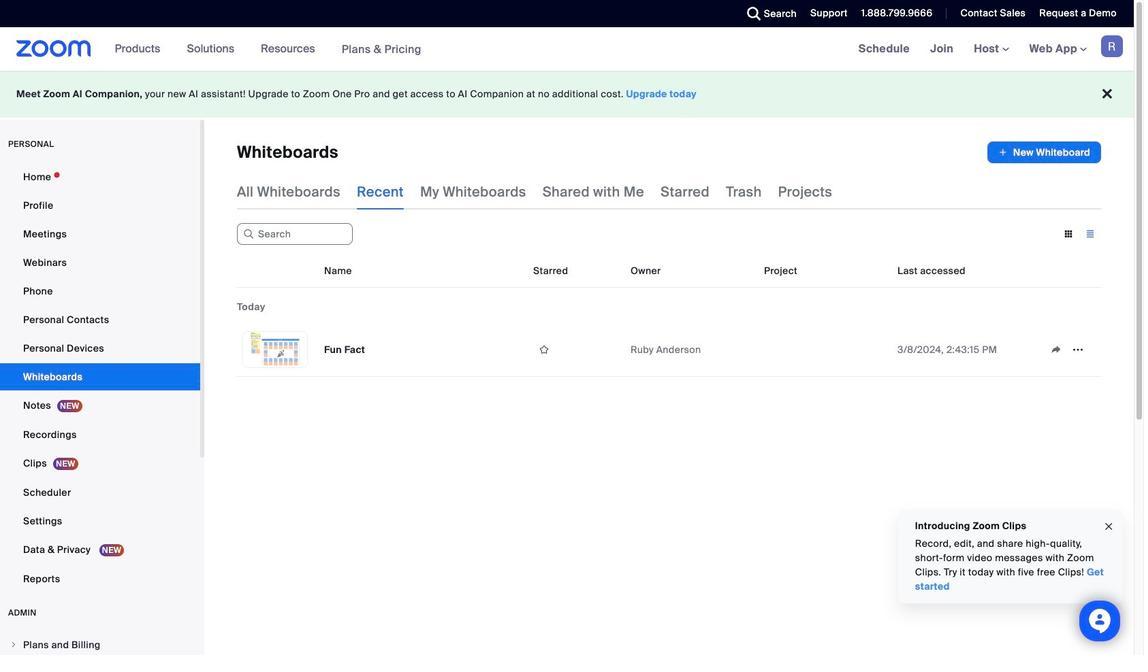 Task type: describe. For each thing, give the bounding box(es) containing it.
product information navigation
[[105, 27, 432, 72]]

zoom logo image
[[16, 40, 91, 57]]

thumbnail of fun fact image
[[243, 332, 307, 368]]

list mode, selected image
[[1080, 228, 1101, 240]]



Task type: vqa. For each thing, say whether or not it's contained in the screenshot.
Click to Star the whiteboard Fun Fact icon
yes



Task type: locate. For each thing, give the bounding box(es) containing it.
application
[[987, 142, 1101, 163]]

close image
[[1103, 519, 1114, 535]]

right image
[[10, 642, 18, 650]]

fun fact element
[[324, 344, 365, 356]]

click to star the whiteboard fun fact image
[[533, 344, 555, 356]]

menu item
[[0, 633, 200, 656]]

footer
[[0, 71, 1134, 118]]

cell
[[759, 324, 892, 377]]

meetings navigation
[[848, 27, 1134, 72]]

banner
[[0, 27, 1134, 72]]

profile picture image
[[1101, 35, 1123, 57]]

Search text field
[[237, 223, 353, 245]]

tabs of all whiteboard page tab list
[[237, 174, 832, 210]]

grid mode, not selected image
[[1058, 228, 1080, 240]]

personal menu menu
[[0, 163, 200, 595]]



